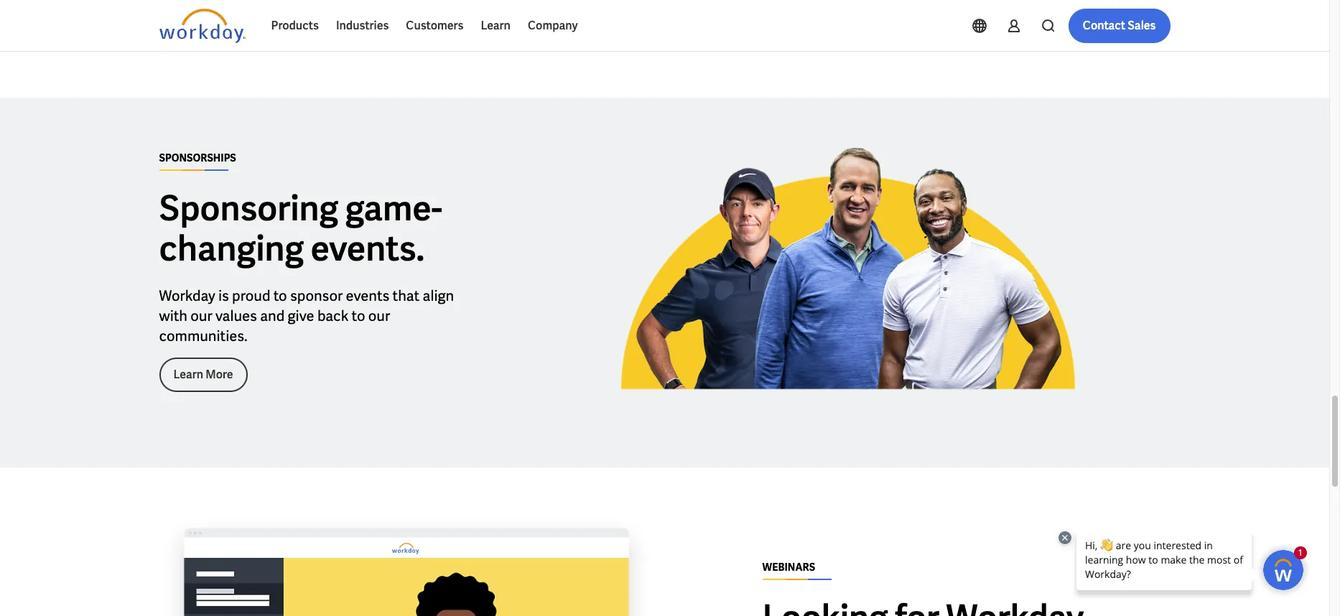 Task type: locate. For each thing, give the bounding box(es) containing it.
learn for learn
[[481, 18, 511, 33]]

sponsoring game- changing events.
[[159, 186, 442, 271]]

sponsorships
[[159, 151, 236, 164]]

our down events
[[368, 307, 390, 325]]

industries button
[[327, 9, 398, 43]]

learn left more
[[173, 367, 203, 382]]

contact sales
[[1083, 18, 1156, 33]]

more
[[206, 367, 233, 382]]

1 vertical spatial learn
[[173, 367, 203, 382]]

align
[[423, 286, 454, 305]]

customers button
[[398, 9, 472, 43]]

learn
[[481, 18, 511, 33], [173, 367, 203, 382]]

1 horizontal spatial learn
[[481, 18, 511, 33]]

changing
[[159, 226, 304, 271]]

webinars
[[763, 561, 815, 574]]

learn more link
[[159, 358, 248, 392]]

to up and
[[274, 286, 287, 305]]

workday
[[159, 286, 215, 305]]

1 horizontal spatial to
[[352, 307, 365, 325]]

0 horizontal spatial our
[[191, 307, 212, 325]]

go to the homepage image
[[159, 9, 245, 43]]

0 horizontal spatial learn
[[173, 367, 203, 382]]

0 vertical spatial learn
[[481, 18, 511, 33]]

learn for learn more
[[173, 367, 203, 382]]

1 horizontal spatial our
[[368, 307, 390, 325]]

learn more
[[173, 367, 233, 382]]

learn left company
[[481, 18, 511, 33]]

industries
[[336, 18, 389, 33]]

our up communities.
[[191, 307, 212, 325]]

products
[[271, 18, 319, 33]]

our
[[191, 307, 212, 325], [368, 307, 390, 325]]

2 our from the left
[[368, 307, 390, 325]]

learn inside dropdown button
[[481, 18, 511, 33]]

contact sales link
[[1069, 9, 1171, 43]]

to down events
[[352, 307, 365, 325]]

workday sponsorships. image
[[590, 144, 1084, 422]]

workday is proud to sponsor events that align with our values and give back to our communities.
[[159, 286, 454, 345]]

values
[[216, 307, 257, 325]]

1 vertical spatial to
[[352, 307, 365, 325]]

to
[[274, 286, 287, 305], [352, 307, 365, 325]]

0 horizontal spatial to
[[274, 286, 287, 305]]



Task type: vqa. For each thing, say whether or not it's contained in the screenshot.
More
yes



Task type: describe. For each thing, give the bounding box(es) containing it.
products button
[[263, 9, 327, 43]]

game-
[[345, 186, 442, 230]]

communities.
[[159, 327, 248, 345]]

is
[[218, 286, 229, 305]]

events
[[346, 286, 390, 305]]

0 vertical spatial to
[[274, 286, 287, 305]]

sponsoring
[[159, 186, 338, 230]]

give
[[288, 307, 314, 325]]

sales
[[1128, 18, 1156, 33]]

and
[[260, 307, 285, 325]]

company
[[528, 18, 578, 33]]

1 our from the left
[[191, 307, 212, 325]]

sponsor
[[290, 286, 343, 305]]

that
[[393, 286, 420, 305]]

with
[[159, 307, 187, 325]]

customers
[[406, 18, 464, 33]]

company button
[[519, 9, 587, 43]]

learn button
[[472, 9, 519, 43]]

contact
[[1083, 18, 1126, 33]]

back
[[317, 307, 349, 325]]

proud
[[232, 286, 270, 305]]

events.
[[311, 226, 425, 271]]

workday webinars image
[[159, 514, 653, 616]]



